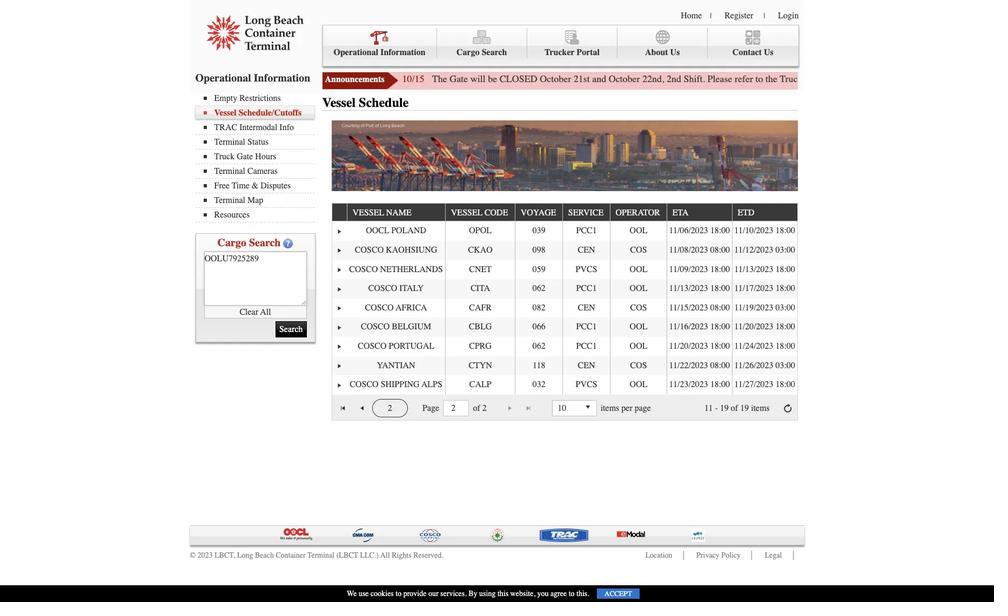 Task type: locate. For each thing, give the bounding box(es) containing it.
0 vertical spatial operational
[[334, 48, 379, 57]]

059 cell
[[515, 260, 563, 280]]

cen cell right 082
[[563, 299, 610, 318]]

cosco down the cosco italy "cell"
[[365, 303, 394, 313]]

cosco africa
[[365, 303, 428, 313]]

row down the "098"
[[333, 260, 798, 280]]

africa
[[396, 303, 428, 313]]

cosco inside "cell"
[[369, 284, 398, 294]]

cnet cell
[[446, 260, 515, 280]]

0 vertical spatial 08:00
[[711, 245, 731, 255]]

3 cos cell from the top
[[610, 357, 667, 376]]

0 horizontal spatial 19
[[721, 404, 729, 414]]

2 cos from the top
[[631, 303, 648, 313]]

1 vertical spatial information
[[254, 72, 311, 84]]

18:00 up 11/08/2023 08:00 11/12/2023 03:00
[[711, 226, 731, 236]]

1 horizontal spatial to
[[569, 590, 575, 599]]

pcc1 cell for 11/16/2023 18:00
[[563, 318, 610, 337]]

pcc1 for 11/16/2023
[[577, 322, 597, 332]]

services.
[[441, 590, 467, 599]]

08:00 down 11/20/2023 18:00 11/24/2023 18:00
[[711, 361, 731, 371]]

operational up "announcements" at the left top of page
[[334, 48, 379, 57]]

cen right 118
[[578, 361, 596, 371]]

5 ool from the top
[[630, 342, 648, 351]]

1 vertical spatial pvcs cell
[[563, 376, 610, 395]]

2 horizontal spatial gate
[[806, 73, 824, 85]]

11/13/2023 18:00 cell
[[733, 260, 798, 280], [667, 280, 733, 299]]

1 horizontal spatial items
[[752, 404, 770, 414]]

18:00 up 11/22/2023 08:00 11/26/2023 03:00
[[711, 342, 731, 351]]

10 row from the top
[[333, 376, 798, 395]]

0 vertical spatial 03:00
[[776, 245, 796, 255]]

ckao cell
[[446, 241, 515, 260]]

062 for cita
[[533, 284, 546, 294]]

cosco down cosco netherlands cell at the top of page
[[369, 284, 398, 294]]

ool for 11/16/2023 18:00 11/20/2023 18:00
[[630, 322, 648, 332]]

3 ool cell from the top
[[610, 280, 667, 299]]

19 down 11/27/2023
[[741, 404, 750, 414]]

october right and
[[609, 73, 641, 85]]

cosco inside cosco portugal cell
[[358, 342, 387, 351]]

2 08:00 from the top
[[711, 303, 731, 313]]

this.
[[577, 590, 590, 599]]

2 for from the left
[[981, 73, 993, 85]]

cblg cell
[[446, 318, 515, 337]]

ool cell
[[610, 222, 667, 241], [610, 260, 667, 280], [610, 280, 667, 299], [610, 318, 667, 337], [610, 337, 667, 357], [610, 376, 667, 395]]

2023
[[198, 552, 213, 561]]

3 cos from the top
[[631, 361, 648, 371]]

0 horizontal spatial menu bar
[[195, 92, 320, 223]]

hours
[[827, 73, 850, 85], [255, 152, 277, 162]]

0 horizontal spatial cargo
[[218, 237, 247, 249]]

©
[[190, 552, 196, 561]]

pcc1 for 11/20/2023
[[577, 342, 597, 351]]

1 ool from the top
[[630, 226, 648, 236]]

039 cell
[[515, 222, 563, 241]]

cosco kaohsiung
[[355, 245, 438, 255]]

ool cell for 11/06/2023 18:00
[[610, 222, 667, 241]]

2 vertical spatial 08:00
[[711, 361, 731, 371]]

menu bar containing empty restrictions
[[195, 92, 320, 223]]

for right details
[[981, 73, 993, 85]]

portugal
[[389, 342, 435, 351]]

0 horizontal spatial operational
[[195, 72, 251, 84]]

row up 118
[[333, 337, 798, 357]]

0 vertical spatial information
[[381, 48, 426, 57]]

cafr
[[469, 303, 492, 313]]

empty
[[214, 94, 237, 103]]

0 vertical spatial cos cell
[[610, 241, 667, 260]]

1 horizontal spatial vessel
[[323, 95, 356, 110]]

opol cell
[[446, 222, 515, 241]]

11/06/2023
[[670, 226, 709, 236]]

belgium
[[392, 322, 432, 332]]

0 horizontal spatial page
[[635, 404, 652, 414]]

cen right 082
[[578, 303, 596, 313]]

ctyn
[[469, 361, 493, 371]]

1 horizontal spatial gate
[[450, 73, 468, 85]]

cosco down oocl
[[355, 245, 384, 255]]

1 horizontal spatial hours
[[827, 73, 850, 85]]

row
[[333, 204, 798, 222], [333, 222, 798, 241], [333, 241, 798, 260], [333, 260, 798, 280], [333, 280, 798, 299], [333, 299, 798, 318], [333, 318, 798, 337], [333, 337, 798, 357], [333, 357, 798, 376], [333, 376, 798, 395]]

| left login
[[764, 11, 766, 21]]

1 horizontal spatial all
[[381, 552, 390, 561]]

1 cen cell from the top
[[563, 241, 610, 260]]

1 ool cell from the top
[[610, 222, 667, 241]]

3 cen cell from the top
[[563, 357, 610, 376]]

cos down operator
[[631, 245, 648, 255]]

4 row from the top
[[333, 260, 798, 280]]

us right about
[[671, 48, 680, 57]]

our
[[429, 590, 439, 599]]

of right -
[[732, 404, 739, 414]]

cita
[[471, 284, 491, 294]]

cosco for cosco belgium
[[361, 322, 390, 332]]

2 03:00 from the top
[[776, 303, 796, 313]]

0 horizontal spatial 11/20/2023
[[670, 342, 709, 351]]

2 of from the left
[[732, 404, 739, 414]]

2 items from the left
[[752, 404, 770, 414]]

1 horizontal spatial for
[[981, 73, 993, 85]]

cargo down resources
[[218, 237, 247, 249]]

truck right the
[[780, 73, 803, 85]]

resources
[[214, 210, 250, 220]]

home
[[681, 11, 703, 21]]

1 vertical spatial 11/13/2023
[[670, 284, 709, 294]]

cosco for cosco netherlands
[[349, 265, 378, 274]]

08:00 up 11/16/2023 18:00 11/20/2023 18:00 at bottom
[[711, 303, 731, 313]]

vessel down "announcements" at the left top of page
[[323, 95, 356, 110]]

4 ool from the top
[[630, 322, 648, 332]]

free
[[214, 181, 230, 191]]

this
[[498, 590, 509, 599]]

search down resources link
[[249, 237, 281, 249]]

0 vertical spatial pvcs
[[576, 265, 598, 274]]

pvcs right 059
[[576, 265, 598, 274]]

vessel
[[323, 95, 356, 110], [214, 108, 237, 118]]

1 horizontal spatial vessel
[[451, 208, 483, 218]]

row down service
[[333, 222, 798, 241]]

3 pcc1 from the top
[[577, 322, 597, 332]]

2 062 cell from the top
[[515, 337, 563, 357]]

1 pcc1 from the top
[[577, 226, 597, 236]]

cafr cell
[[446, 299, 515, 318]]

cen for 098
[[578, 245, 596, 255]]

2 pvcs from the top
[[576, 380, 598, 390]]

1 cos cell from the top
[[610, 241, 667, 260]]

1 horizontal spatial information
[[381, 48, 426, 57]]

1 horizontal spatial page
[[871, 73, 890, 85]]

1 vertical spatial cargo
[[218, 237, 247, 249]]

cen cell for 082
[[563, 299, 610, 318]]

0 horizontal spatial items
[[601, 404, 620, 414]]

hours inside empty restrictions vessel schedule/cutoffs trac intermodal info terminal status truck gate hours terminal cameras free time & disputes terminal map resources
[[255, 152, 277, 162]]

cargo search down resources link
[[218, 237, 281, 249]]

cosco kaohsiung cell
[[347, 241, 446, 260]]

0 horizontal spatial search
[[249, 237, 281, 249]]

03:00 down the 11/24/2023 18:00 cell
[[776, 361, 796, 371]]

059
[[533, 265, 546, 274]]

cargo search link
[[437, 28, 528, 59]]

1 horizontal spatial menu bar
[[323, 25, 799, 67]]

0 vertical spatial pvcs cell
[[563, 260, 610, 280]]

3 row from the top
[[333, 241, 798, 260]]

go to the previous page image
[[358, 404, 367, 413]]

service
[[569, 208, 604, 218]]

1 vertical spatial cargo search
[[218, 237, 281, 249]]

2 vertical spatial 03:00
[[776, 361, 796, 371]]

11/10/2023 18:00 cell
[[733, 222, 798, 241]]

2 vertical spatial cen cell
[[563, 357, 610, 376]]

time
[[232, 181, 250, 191]]

pvcs right 032
[[576, 380, 598, 390]]

legal
[[765, 552, 783, 561]]

cos cell left 11/15/2023
[[610, 299, 667, 318]]

062 cell up 082
[[515, 280, 563, 299]]

0 vertical spatial cen cell
[[563, 241, 610, 260]]

Enter container numbers and/ or booking numbers.  text field
[[204, 252, 307, 306]]

11/15/2023 08:00 cell
[[667, 299, 733, 318]]

1 vertical spatial hours
[[255, 152, 277, 162]]

0 vertical spatial cargo
[[457, 48, 480, 57]]

11/10/2023
[[735, 226, 774, 236]]

2 vertical spatial cen
[[578, 361, 596, 371]]

of right 2 field
[[473, 404, 481, 414]]

opol
[[469, 226, 492, 236]]

0 horizontal spatial to
[[396, 590, 402, 599]]

03:00 for 11/08/2023 08:00 11/12/2023 03:00
[[776, 245, 796, 255]]

18:00 up 11/13/2023 18:00 11/17/2023 18:00
[[711, 265, 731, 274]]

search
[[482, 48, 507, 57], [249, 237, 281, 249]]

0 horizontal spatial all
[[260, 307, 271, 317]]

0 vertical spatial truck
[[780, 73, 803, 85]]

gate right the the
[[450, 73, 468, 85]]

6 ool cell from the top
[[610, 376, 667, 395]]

0 vertical spatial 062
[[533, 284, 546, 294]]

vessel for vessel name
[[353, 208, 384, 218]]

1 08:00 from the top
[[711, 245, 731, 255]]

062 cell
[[515, 280, 563, 299], [515, 337, 563, 357]]

cosco down cosco africa cell
[[361, 322, 390, 332]]

ool for 11/20/2023 18:00 11/24/2023 18:00
[[630, 342, 648, 351]]

information up 10/15
[[381, 48, 426, 57]]

2 vertical spatial cos cell
[[610, 357, 667, 376]]

row containing cosco africa
[[333, 299, 798, 318]]

1 pcc1 cell from the top
[[563, 222, 610, 241]]

cen cell down service
[[563, 241, 610, 260]]

further
[[906, 73, 932, 85]]

row containing cosco portugal
[[333, 337, 798, 357]]

11/08/2023
[[670, 245, 709, 255]]

us for contact us
[[765, 48, 774, 57]]

pvcs cell for 059
[[563, 260, 610, 280]]

ool for 11/06/2023 18:00 11/10/2023 18:00
[[630, 226, 648, 236]]

trucker portal link
[[528, 28, 618, 59]]

0 horizontal spatial october
[[540, 73, 572, 85]]

row containing cosco shipping alps
[[333, 376, 798, 395]]

page right the per
[[635, 404, 652, 414]]

0 vertical spatial hours
[[827, 73, 850, 85]]

1 vertical spatial menu bar
[[195, 92, 320, 223]]

3 ool from the top
[[630, 284, 648, 294]]

11/23/2023 18:00 11/27/2023 18:00
[[670, 380, 796, 390]]

| right home link
[[711, 11, 712, 21]]

gate down the status
[[237, 152, 253, 162]]

eta
[[673, 208, 689, 218]]

1 horizontal spatial operational
[[334, 48, 379, 57]]

6 ool from the top
[[630, 380, 648, 390]]

cos cell down operator
[[610, 241, 667, 260]]

11/20/2023
[[735, 322, 774, 332], [670, 342, 709, 351]]

netherlands
[[380, 265, 443, 274]]

2 us from the left
[[765, 48, 774, 57]]

vessel up oocl
[[353, 208, 384, 218]]

1 cos from the top
[[631, 245, 648, 255]]

5 row from the top
[[333, 280, 798, 299]]

cosco shipping alps cell
[[347, 376, 446, 395]]

truck gate hours link
[[204, 152, 314, 162]]

ckao
[[469, 245, 493, 255]]

privacy policy
[[697, 552, 741, 561]]

6 row from the top
[[333, 299, 798, 318]]

2 pvcs cell from the top
[[563, 376, 610, 395]]

to
[[756, 73, 764, 85], [396, 590, 402, 599], [569, 590, 575, 599]]

1 vertical spatial cos cell
[[610, 299, 667, 318]]

ool cell for 11/09/2023 18:00
[[610, 260, 667, 280]]

for
[[892, 73, 904, 85], [981, 73, 993, 85]]

hours left web
[[827, 73, 850, 85]]

terminal
[[214, 137, 246, 147], [214, 167, 246, 176], [214, 196, 246, 205], [308, 552, 335, 561]]

1 horizontal spatial cargo
[[457, 48, 480, 57]]

cosco
[[355, 245, 384, 255], [349, 265, 378, 274], [369, 284, 398, 294], [365, 303, 394, 313], [361, 322, 390, 332], [358, 342, 387, 351], [350, 380, 379, 390]]

us right contact
[[765, 48, 774, 57]]

2 row from the top
[[333, 222, 798, 241]]

0 horizontal spatial vessel
[[353, 208, 384, 218]]

vessel inside 'link'
[[353, 208, 384, 218]]

row group containing oocl poland
[[333, 222, 798, 395]]

1 vertical spatial 062
[[533, 342, 546, 351]]

all right clear
[[260, 307, 271, 317]]

3 cen from the top
[[578, 361, 596, 371]]

2 ool cell from the top
[[610, 260, 667, 280]]

2 cos cell from the top
[[610, 299, 667, 318]]

1 vertical spatial cen
[[578, 303, 596, 313]]

8 row from the top
[[333, 337, 798, 357]]

1 horizontal spatial 19
[[741, 404, 750, 414]]

1 horizontal spatial truck
[[780, 73, 803, 85]]

5 ool cell from the top
[[610, 337, 667, 357]]

to left the
[[756, 73, 764, 85]]

1 03:00 from the top
[[776, 245, 796, 255]]

about us link
[[618, 28, 708, 59]]

0 vertical spatial cen
[[578, 245, 596, 255]]

0 horizontal spatial of
[[473, 404, 481, 414]]

gate inside empty restrictions vessel schedule/cutoffs trac intermodal info terminal status truck gate hours terminal cameras free time & disputes terminal map resources
[[237, 152, 253, 162]]

cos for 11/08/2023
[[631, 245, 648, 255]]

0 horizontal spatial gate
[[237, 152, 253, 162]]

0 vertical spatial 11/20/2023
[[735, 322, 774, 332]]

1 october from the left
[[540, 73, 572, 85]]

2 down calp cell
[[483, 404, 487, 414]]

1 cen from the top
[[578, 245, 596, 255]]

per
[[622, 404, 633, 414]]

0 vertical spatial 062 cell
[[515, 280, 563, 299]]

08:00 down "11/06/2023 18:00 11/10/2023 18:00"
[[711, 245, 731, 255]]

cos cell
[[610, 241, 667, 260], [610, 299, 667, 318], [610, 357, 667, 376]]

pvcs for 059
[[576, 265, 598, 274]]

11/12/2023
[[735, 245, 774, 255]]

7 row from the top
[[333, 318, 798, 337]]

1 vertical spatial operational information
[[195, 72, 311, 84]]

to left this.
[[569, 590, 575, 599]]

cos up the per
[[631, 361, 648, 371]]

page right web
[[871, 73, 890, 85]]

ool for 11/13/2023 18:00 11/17/2023 18:00
[[630, 284, 648, 294]]

cosco up the go to the previous page icon
[[350, 380, 379, 390]]

operational up empty
[[195, 72, 251, 84]]

cosco inside cosco shipping alps cell
[[350, 380, 379, 390]]

1 062 cell from the top
[[515, 280, 563, 299]]

calp cell
[[446, 376, 515, 395]]

items down 11/27/2023 18:00 cell
[[752, 404, 770, 414]]

free time & disputes link
[[204, 181, 314, 191]]

cosco portugal
[[358, 342, 435, 351]]

1 horizontal spatial |
[[764, 11, 766, 21]]

truck
[[780, 73, 803, 85], [214, 152, 235, 162]]

menu bar
[[323, 25, 799, 67], [195, 92, 320, 223]]

cnet
[[469, 265, 492, 274]]

row up the 066
[[333, 299, 798, 318]]

1 vertical spatial 062 cell
[[515, 337, 563, 357]]

1 us from the left
[[671, 48, 680, 57]]

oocl
[[366, 226, 390, 236]]

11/13/2023 up 11/15/2023
[[670, 284, 709, 294]]

11/20/2023 18:00 cell
[[733, 318, 798, 337], [667, 337, 733, 357]]

18:00 up refresh image
[[776, 380, 796, 390]]

1 vertical spatial 08:00
[[711, 303, 731, 313]]

cosco for cosco shipping alps
[[350, 380, 379, 390]]

1 vertical spatial truck
[[214, 152, 235, 162]]

21st
[[574, 73, 590, 85]]

vessel schedule
[[323, 95, 409, 110]]

cen down service
[[578, 245, 596, 255]]

062 down the 059 cell
[[533, 284, 546, 294]]

tree grid
[[333, 204, 798, 395]]

0 horizontal spatial 11/13/2023
[[670, 284, 709, 294]]

0 vertical spatial search
[[482, 48, 507, 57]]

11/24/2023
[[735, 342, 774, 351]]

1 for from the left
[[892, 73, 904, 85]]

cen for 082
[[578, 303, 596, 313]]

row containing cosco italy
[[333, 280, 798, 299]]

11/13/2023
[[735, 265, 774, 274], [670, 284, 709, 294]]

vessel schedule/cutoffs link
[[204, 108, 314, 118]]

pcc1 cell for 11/20/2023 18:00
[[563, 337, 610, 357]]

for left further
[[892, 73, 904, 85]]

None submit
[[276, 322, 307, 338]]

row containing vessel name
[[333, 204, 798, 222]]

1 pvcs cell from the top
[[563, 260, 610, 280]]

oocl poland
[[366, 226, 427, 236]]

operational information
[[334, 48, 426, 57], [195, 72, 311, 84]]

2 cen cell from the top
[[563, 299, 610, 318]]

items left the per
[[601, 404, 620, 414]]

1 horizontal spatial october
[[609, 73, 641, 85]]

11/08/2023 08:00 11/12/2023 03:00
[[670, 245, 796, 255]]

row containing cosco kaohsiung
[[333, 241, 798, 260]]

cos cell for 11/08/2023 08:00
[[610, 241, 667, 260]]

2 field
[[444, 401, 469, 417]]

2 062 from the top
[[533, 342, 546, 351]]

0 vertical spatial all
[[260, 307, 271, 317]]

container
[[276, 552, 306, 561]]

1 of from the left
[[473, 404, 481, 414]]

1 horizontal spatial of
[[732, 404, 739, 414]]

vessel for vessel code
[[451, 208, 483, 218]]

pvcs cell
[[563, 260, 610, 280], [563, 376, 610, 395]]

4 ool cell from the top
[[610, 318, 667, 337]]

us for about us
[[671, 48, 680, 57]]

-
[[716, 404, 719, 414]]

etd link
[[738, 204, 760, 221]]

etd
[[738, 208, 755, 218]]

shipping
[[381, 380, 420, 390]]

2 vertical spatial cos
[[631, 361, 648, 371]]

082 cell
[[515, 299, 563, 318]]

0 horizontal spatial for
[[892, 73, 904, 85]]

3 03:00 from the top
[[776, 361, 796, 371]]

agree
[[551, 590, 567, 599]]

4 pcc1 from the top
[[577, 342, 597, 351]]

cosco inside cosco africa cell
[[365, 303, 394, 313]]

1 horizontal spatial 2
[[483, 404, 487, 414]]

2 pcc1 from the top
[[577, 284, 597, 294]]

11/23/2023
[[670, 380, 709, 390]]

privacy policy link
[[697, 552, 741, 561]]

tree grid containing vessel name
[[333, 204, 798, 395]]

11/08/2023 08:00 cell
[[667, 241, 733, 260]]

cos cell up the per
[[610, 357, 667, 376]]

pvcs cell right 059
[[563, 260, 610, 280]]

4 pcc1 cell from the top
[[563, 337, 610, 357]]

2 cen from the top
[[578, 303, 596, 313]]

trac
[[214, 123, 237, 132]]

098 cell
[[515, 241, 563, 260]]

11/20/2023 18:00 cell up 11/22/2023
[[667, 337, 733, 357]]

truck down trac
[[214, 152, 235, 162]]

10/15 the gate will be closed october 21st and october 22nd, 2nd shift. please refer to the truck gate hours web page for further gate details for 
[[403, 73, 995, 85]]

cen cell right 118
[[563, 357, 610, 376]]

search up be at the top
[[482, 48, 507, 57]]

schedule/cutoffs
[[239, 108, 302, 118]]

to right cookies
[[396, 590, 402, 599]]

1 2 from the left
[[388, 404, 392, 414]]

row up 032
[[333, 357, 798, 376]]

11/16/2023 18:00 cell
[[667, 318, 733, 337]]

cen cell
[[563, 241, 610, 260], [563, 299, 610, 318], [563, 357, 610, 376]]

policy
[[722, 552, 741, 561]]

cosco shipping alps
[[350, 380, 443, 390]]

2 down cosco shipping alps cell
[[388, 404, 392, 414]]

11/13/2023 down 11/12/2023
[[735, 265, 774, 274]]

9 row from the top
[[333, 357, 798, 376]]

1 horizontal spatial 11/20/2023
[[735, 322, 774, 332]]

code
[[485, 208, 509, 218]]

disputes
[[261, 181, 291, 191]]

08:00 for 11/22/2023 08:00
[[711, 361, 731, 371]]

1 pvcs from the top
[[576, 265, 598, 274]]

1 vertical spatial pvcs
[[576, 380, 598, 390]]

cprg cell
[[446, 337, 515, 357]]

3 pcc1 cell from the top
[[563, 318, 610, 337]]

row up 10
[[333, 376, 798, 395]]

03:00 down 11/10/2023 18:00 cell on the right of page
[[776, 245, 796, 255]]

19 right -
[[721, 404, 729, 414]]

row up 082
[[333, 280, 798, 299]]

cosco for cosco kaohsiung
[[355, 245, 384, 255]]

0 horizontal spatial us
[[671, 48, 680, 57]]

cen cell for 118
[[563, 357, 610, 376]]

cosco netherlands cell
[[347, 260, 446, 280]]

1 vertical spatial cos
[[631, 303, 648, 313]]

1 062 from the top
[[533, 284, 546, 294]]

0 horizontal spatial hours
[[255, 152, 277, 162]]

vessel up opol
[[451, 208, 483, 218]]

2 | from the left
[[764, 11, 766, 21]]

cosco belgium cell
[[347, 318, 446, 337]]

cosco inside cosco netherlands cell
[[349, 265, 378, 274]]

062 cell up 118
[[515, 337, 563, 357]]

062 for cprg
[[533, 342, 546, 351]]

information up restrictions
[[254, 72, 311, 84]]

all inside button
[[260, 307, 271, 317]]

2 vessel from the left
[[451, 208, 483, 218]]

18:00 up '11/15/2023 08:00 11/19/2023 03:00'
[[711, 284, 731, 294]]

row up 039
[[333, 204, 798, 222]]

0 horizontal spatial truck
[[214, 152, 235, 162]]

1 vertical spatial cen cell
[[563, 299, 610, 318]]

0 vertical spatial cos
[[631, 245, 648, 255]]

1 vessel from the left
[[353, 208, 384, 218]]

vessel inside empty restrictions vessel schedule/cutoffs trac intermodal info terminal status truck gate hours terminal cameras free time & disputes terminal map resources
[[214, 108, 237, 118]]

0 vertical spatial operational information
[[334, 48, 426, 57]]

pvcs for 032
[[576, 380, 598, 390]]

0 horizontal spatial vessel
[[214, 108, 237, 118]]

2 pcc1 cell from the top
[[563, 280, 610, 299]]

pcc1 cell
[[563, 222, 610, 241], [563, 280, 610, 299], [563, 318, 610, 337], [563, 337, 610, 357]]

gate right the
[[806, 73, 824, 85]]

cosco down the cosco belgium cell
[[358, 342, 387, 351]]

03:00 down 11/17/2023 18:00 cell
[[776, 303, 796, 313]]

11/16/2023 18:00 11/20/2023 18:00
[[670, 322, 796, 332]]

11/09/2023
[[670, 265, 709, 274]]

1 vertical spatial 03:00
[[776, 303, 796, 313]]

11/13/2023 18:00 cell up 11/17/2023
[[733, 260, 798, 280]]

status
[[248, 137, 269, 147]]

row group
[[333, 222, 798, 395]]

vessel down empty
[[214, 108, 237, 118]]

schedule
[[359, 95, 409, 110]]

0 horizontal spatial 2
[[388, 404, 392, 414]]

0 vertical spatial 11/13/2023
[[735, 265, 774, 274]]

0 vertical spatial cargo search
[[457, 48, 507, 57]]

3 08:00 from the top
[[711, 361, 731, 371]]

062 down 066 cell
[[533, 342, 546, 351]]

operational information up empty restrictions link
[[195, 72, 311, 84]]

1 row from the top
[[333, 204, 798, 222]]

11/13/2023 18:00 11/17/2023 18:00
[[670, 284, 796, 294]]

0 vertical spatial menu bar
[[323, 25, 799, 67]]

11/20/2023 up 11/22/2023
[[670, 342, 709, 351]]

ctyn cell
[[446, 357, 515, 376]]

2 ool from the top
[[630, 265, 648, 274]]

operational information up "announcements" at the left top of page
[[334, 48, 426, 57]]

18:00
[[711, 226, 731, 236], [776, 226, 796, 236], [711, 265, 731, 274], [776, 265, 796, 274], [711, 284, 731, 294], [776, 284, 796, 294], [711, 322, 731, 332], [776, 322, 796, 332], [711, 342, 731, 351], [776, 342, 796, 351], [711, 380, 731, 390], [776, 380, 796, 390]]

1 vertical spatial 11/20/2023
[[670, 342, 709, 351]]

cargo up "will"
[[457, 48, 480, 57]]

1 items from the left
[[601, 404, 620, 414]]



Task type: describe. For each thing, give the bounding box(es) containing it.
operational inside operational information link
[[334, 48, 379, 57]]

03:00 for 11/15/2023 08:00 11/19/2023 03:00
[[776, 303, 796, 313]]

062 cell for cita
[[515, 280, 563, 299]]

clear all
[[240, 307, 271, 317]]

terminal left (lbct
[[308, 552, 335, 561]]

0 horizontal spatial operational information
[[195, 72, 311, 84]]

11/12/2023 03:00 cell
[[733, 241, 798, 260]]

11
[[705, 404, 713, 414]]

11/26/2023
[[735, 361, 774, 371]]

go to the first page image
[[339, 404, 348, 413]]

0 vertical spatial page
[[871, 73, 890, 85]]

10
[[558, 404, 567, 413]]

11/27/2023
[[735, 380, 774, 390]]

1 horizontal spatial 11/13/2023
[[735, 265, 774, 274]]

© 2023 lbct, long beach container terminal (lbct llc.) all rights reserved.
[[190, 552, 444, 561]]

18:00 up 11/20/2023 18:00 11/24/2023 18:00
[[711, 322, 731, 332]]

098
[[533, 245, 546, 255]]

11/15/2023 08:00 11/19/2023 03:00
[[670, 303, 796, 313]]

clear
[[240, 307, 258, 317]]

1 vertical spatial operational
[[195, 72, 251, 84]]

home link
[[681, 11, 703, 21]]

2 horizontal spatial to
[[756, 73, 764, 85]]

1 vertical spatial all
[[381, 552, 390, 561]]

032 cell
[[515, 376, 563, 395]]

and
[[593, 73, 607, 85]]

18:00 down 11/12/2023 03:00 cell at top right
[[776, 265, 796, 274]]

1 vertical spatial search
[[249, 237, 281, 249]]

1 horizontal spatial operational information
[[334, 48, 426, 57]]

2 2 from the left
[[483, 404, 487, 414]]

cos cell for 11/22/2023 08:00
[[610, 357, 667, 376]]

announcements
[[325, 75, 385, 84]]

terminal up the free
[[214, 167, 246, 176]]

cosco for cosco italy
[[369, 284, 398, 294]]

row containing cosco belgium
[[333, 318, 798, 337]]

11/17/2023
[[735, 284, 774, 294]]

pcc1 cell for 11/06/2023 18:00
[[563, 222, 610, 241]]

reserved.
[[414, 552, 444, 561]]

of 2
[[473, 404, 487, 414]]

066
[[533, 322, 546, 332]]

operational information link
[[323, 28, 437, 59]]

11/09/2023 18:00 cell
[[667, 260, 733, 280]]

pcc1 for 11/06/2023
[[577, 226, 597, 236]]

11/15/2023
[[670, 303, 709, 313]]

cos cell for 11/15/2023 08:00
[[610, 299, 667, 318]]

we use cookies to provide our services. by using this website, you agree to this.
[[347, 590, 590, 599]]

map
[[248, 196, 264, 205]]

oocl poland cell
[[347, 222, 446, 241]]

pvcs cell for 032
[[563, 376, 610, 395]]

long
[[237, 552, 253, 561]]

11/22/2023
[[670, 361, 709, 371]]

location
[[646, 552, 673, 561]]

11/19/2023 03:00 cell
[[733, 299, 798, 318]]

08:00 for 11/15/2023 08:00
[[711, 303, 731, 313]]

ool cell for 11/20/2023 18:00
[[610, 337, 667, 357]]

cosco italy cell
[[347, 280, 446, 299]]

082
[[533, 303, 546, 313]]

1 vertical spatial page
[[635, 404, 652, 414]]

cookies
[[371, 590, 394, 599]]

11/06/2023 18:00 cell
[[667, 222, 733, 241]]

provide
[[404, 590, 427, 599]]

11/23/2023 18:00 cell
[[667, 376, 733, 395]]

cosco italy
[[369, 284, 424, 294]]

11/27/2023 18:00 cell
[[733, 376, 798, 395]]

pcc1 for 11/13/2023
[[577, 284, 597, 294]]

ool cell for 11/13/2023 18:00
[[610, 280, 667, 299]]

restrictions
[[240, 94, 281, 103]]

2 19 from the left
[[741, 404, 750, 414]]

11/16/2023
[[670, 322, 709, 332]]

llc.)
[[360, 552, 379, 561]]

yantian
[[377, 361, 416, 371]]

row containing cosco netherlands
[[333, 260, 798, 280]]

(lbct
[[337, 552, 359, 561]]

0 horizontal spatial cargo search
[[218, 237, 281, 249]]

login
[[779, 11, 799, 21]]

1 19 from the left
[[721, 404, 729, 414]]

18:00 down 11/19/2023 03:00 cell
[[776, 322, 796, 332]]

yantian cell
[[347, 357, 446, 376]]

resources link
[[204, 210, 314, 220]]

calp
[[470, 380, 492, 390]]

1 horizontal spatial search
[[482, 48, 507, 57]]

11/24/2023 18:00 cell
[[733, 337, 798, 357]]

cos for 11/15/2023
[[631, 303, 648, 313]]

truck inside empty restrictions vessel schedule/cutoffs trac intermodal info terminal status truck gate hours terminal cameras free time & disputes terminal map resources
[[214, 152, 235, 162]]

cos for 11/22/2023
[[631, 361, 648, 371]]

menu bar containing operational information
[[323, 25, 799, 67]]

11/09/2023 18:00 11/13/2023 18:00
[[670, 265, 796, 274]]

terminal cameras link
[[204, 167, 314, 176]]

page
[[423, 404, 440, 414]]

ool cell for 11/16/2023 18:00
[[610, 318, 667, 337]]

portal
[[577, 48, 600, 57]]

cameras
[[248, 167, 278, 176]]

1 | from the left
[[711, 11, 712, 21]]

register
[[725, 11, 754, 21]]

cosco for cosco africa
[[365, 303, 394, 313]]

03:00 for 11/22/2023 08:00 11/26/2023 03:00
[[776, 361, 796, 371]]

ool for 11/09/2023 18:00 11/13/2023 18:00
[[630, 265, 648, 274]]

cita cell
[[446, 280, 515, 299]]

about
[[646, 48, 669, 57]]

website,
[[511, 590, 536, 599]]

0 horizontal spatial information
[[254, 72, 311, 84]]

the
[[432, 73, 448, 85]]

066 cell
[[515, 318, 563, 337]]

cen cell for 098
[[563, 241, 610, 260]]

cosco for cosco portugal
[[358, 342, 387, 351]]

empty restrictions vessel schedule/cutoffs trac intermodal info terminal status truck gate hours terminal cameras free time & disputes terminal map resources
[[214, 94, 302, 220]]

18:00 down 11/22/2023 08:00 11/26/2023 03:00
[[711, 380, 731, 390]]

items per page
[[601, 404, 652, 414]]

refer
[[735, 73, 754, 85]]

contact
[[733, 48, 762, 57]]

ool cell for 11/23/2023 18:00
[[610, 376, 667, 395]]

11/13/2023 18:00 cell up 11/15/2023
[[667, 280, 733, 299]]

login link
[[779, 11, 799, 21]]

cprg
[[469, 342, 492, 351]]

18:00 up 11/19/2023 03:00 cell
[[776, 284, 796, 294]]

terminal up resources
[[214, 196, 246, 205]]

062 cell for cprg
[[515, 337, 563, 357]]

pcc1 cell for 11/13/2023 18:00
[[563, 280, 610, 299]]

22nd,
[[643, 73, 665, 85]]

2nd
[[667, 73, 682, 85]]

11/20/2023 18:00 11/24/2023 18:00
[[670, 342, 796, 351]]

terminal down trac
[[214, 137, 246, 147]]

row containing oocl poland
[[333, 222, 798, 241]]

beach
[[255, 552, 274, 561]]

legal link
[[765, 552, 783, 561]]

11/17/2023 18:00 cell
[[733, 280, 798, 299]]

cosco portugal cell
[[347, 337, 446, 357]]

118 cell
[[515, 357, 563, 376]]

11/26/2023 03:00 cell
[[733, 357, 798, 376]]

11/06/2023 18:00 11/10/2023 18:00
[[670, 226, 796, 236]]

cblg
[[469, 322, 492, 332]]

we
[[347, 590, 357, 599]]

cen for 118
[[578, 361, 596, 371]]

11/20/2023 18:00 cell up "11/24/2023"
[[733, 318, 798, 337]]

accept button
[[597, 589, 640, 600]]

ool for 11/23/2023 18:00 11/27/2023 18:00
[[630, 380, 648, 390]]

row containing yantian
[[333, 357, 798, 376]]

intermodal
[[240, 123, 278, 132]]

11/22/2023 08:00 cell
[[667, 357, 733, 376]]

2 october from the left
[[609, 73, 641, 85]]

18:00 up 11/12/2023 03:00 cell at top right
[[776, 226, 796, 236]]

1 horizontal spatial cargo search
[[457, 48, 507, 57]]

rights
[[392, 552, 412, 561]]

about us
[[646, 48, 680, 57]]

cosco africa cell
[[347, 299, 446, 318]]

08:00 for 11/08/2023 08:00
[[711, 245, 731, 255]]

name
[[386, 208, 412, 218]]

web
[[853, 73, 869, 85]]

accept
[[605, 590, 633, 599]]

18:00 up 11/26/2023 03:00 cell
[[776, 342, 796, 351]]

vessel code link
[[451, 204, 514, 221]]

cosco belgium
[[361, 322, 432, 332]]

shift.
[[684, 73, 706, 85]]

poland
[[392, 226, 427, 236]]

using
[[480, 590, 496, 599]]

refresh image
[[784, 404, 793, 413]]



Task type: vqa. For each thing, say whether or not it's contained in the screenshot.


